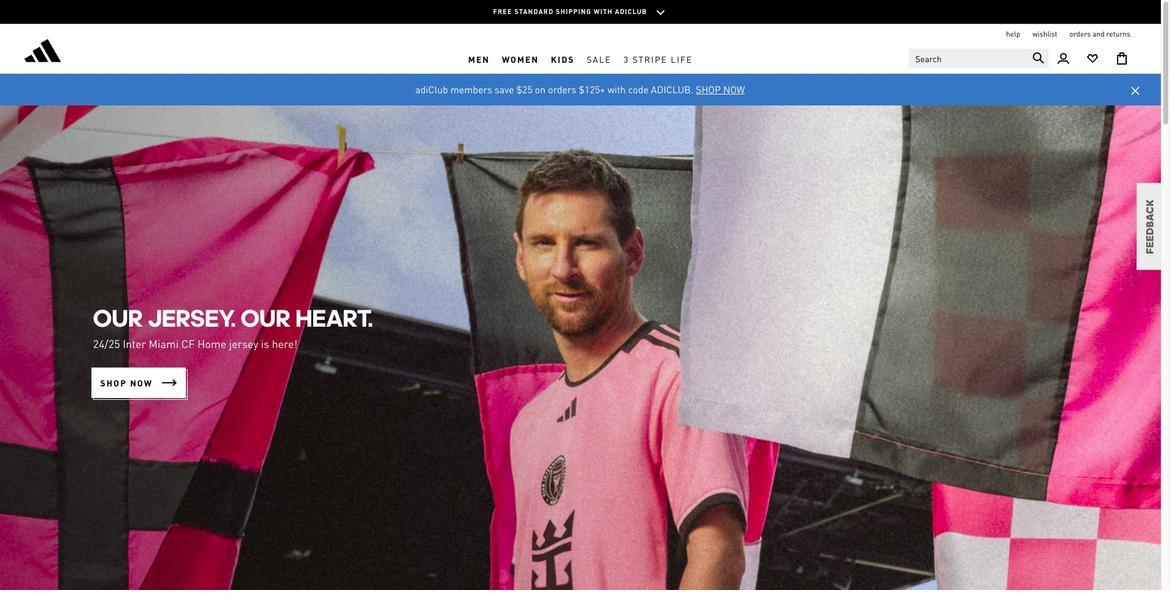 Task type: vqa. For each thing, say whether or not it's contained in the screenshot.
the rightmost SHOP
yes



Task type: locate. For each thing, give the bounding box(es) containing it.
miami
[[149, 336, 179, 350]]

1 vertical spatial orders
[[548, 83, 577, 96]]

on
[[535, 83, 546, 96]]

adiclub members save $25 on orders $125+ with code adiclub. shop now
[[416, 83, 745, 96]]

1 our from the left
[[93, 303, 143, 332]]

with
[[594, 7, 613, 16]]

free standard shipping with adiclub
[[493, 7, 647, 16]]

Search field
[[909, 49, 1049, 68]]

1 horizontal spatial shop
[[696, 83, 721, 96]]

our up "is"
[[241, 303, 291, 332]]

sale link
[[581, 45, 618, 73]]

shop right adiclub.
[[696, 83, 721, 96]]

shop
[[696, 83, 721, 96], [100, 377, 127, 388]]

0 vertical spatial orders
[[1070, 29, 1091, 38]]

members
[[451, 83, 492, 96]]

1 horizontal spatial orders
[[1070, 29, 1091, 38]]

kids link
[[545, 45, 581, 73]]

adiclub
[[416, 83, 448, 96]]

adiclub
[[615, 7, 647, 16]]

3
[[624, 53, 630, 64]]

orders and returns link
[[1070, 29, 1131, 39]]

0 horizontal spatial our
[[93, 303, 143, 332]]

with
[[608, 83, 626, 96]]

our
[[93, 303, 143, 332], [241, 303, 291, 332]]

free
[[493, 7, 513, 16]]

wishlist link
[[1033, 29, 1058, 39]]

our up '24/25'
[[93, 303, 143, 332]]

1 horizontal spatial now
[[724, 83, 745, 96]]

men
[[468, 53, 490, 64]]

cross small image
[[1129, 84, 1143, 98]]

shop down '24/25'
[[100, 377, 127, 388]]

0 horizontal spatial now
[[130, 377, 153, 388]]

returns
[[1107, 29, 1131, 38]]

3 stripe life link
[[618, 45, 699, 73]]

1 horizontal spatial our
[[241, 303, 291, 332]]

orders left and
[[1070, 29, 1091, 38]]

heart.
[[296, 303, 373, 332]]

0 horizontal spatial orders
[[548, 83, 577, 96]]

1 vertical spatial shop
[[100, 377, 127, 388]]

orders
[[1070, 29, 1091, 38], [548, 83, 577, 96]]

lionel messi football 2024 spring summer image image
[[0, 105, 1162, 590]]

now
[[724, 83, 745, 96], [130, 377, 153, 388]]

home
[[198, 336, 226, 350]]

0 horizontal spatial shop
[[100, 377, 127, 388]]

0 vertical spatial shop
[[696, 83, 721, 96]]

orders right on
[[548, 83, 577, 96]]

kids
[[551, 53, 575, 64]]

orders and returns
[[1070, 29, 1131, 38]]

is
[[261, 336, 269, 350]]

sale
[[587, 53, 612, 64]]

men link
[[462, 45, 496, 73]]



Task type: describe. For each thing, give the bounding box(es) containing it.
save
[[495, 83, 514, 96]]

0 vertical spatial now
[[724, 83, 745, 96]]

women
[[502, 53, 539, 64]]

$125+
[[579, 83, 605, 96]]

shipping
[[556, 7, 592, 16]]

2 our from the left
[[241, 303, 291, 332]]

our jersey. our heart. 24/25 inter miami cf home jersey is here!
[[93, 303, 373, 350]]

and
[[1093, 29, 1105, 38]]

jersey.
[[148, 303, 236, 332]]

jersey
[[229, 336, 258, 350]]

1 vertical spatial now
[[130, 377, 153, 388]]

$25
[[517, 83, 533, 96]]

life
[[671, 53, 693, 64]]

cf
[[181, 336, 195, 350]]

inter
[[123, 336, 146, 350]]

shop now link
[[696, 83, 746, 96]]

here!
[[272, 336, 298, 350]]

stripe
[[633, 53, 668, 64]]

women link
[[496, 45, 545, 73]]

24/25
[[93, 336, 120, 350]]

wishlist
[[1033, 29, 1058, 38]]

main navigation element
[[278, 45, 884, 73]]

shop now
[[100, 377, 153, 388]]

code
[[629, 83, 649, 96]]

arrow right long image
[[162, 376, 177, 390]]

adiclub.
[[651, 83, 694, 96]]

help
[[1007, 29, 1021, 38]]

3 stripe life
[[624, 53, 693, 64]]

help link
[[1007, 29, 1021, 39]]

standard
[[515, 7, 554, 16]]



